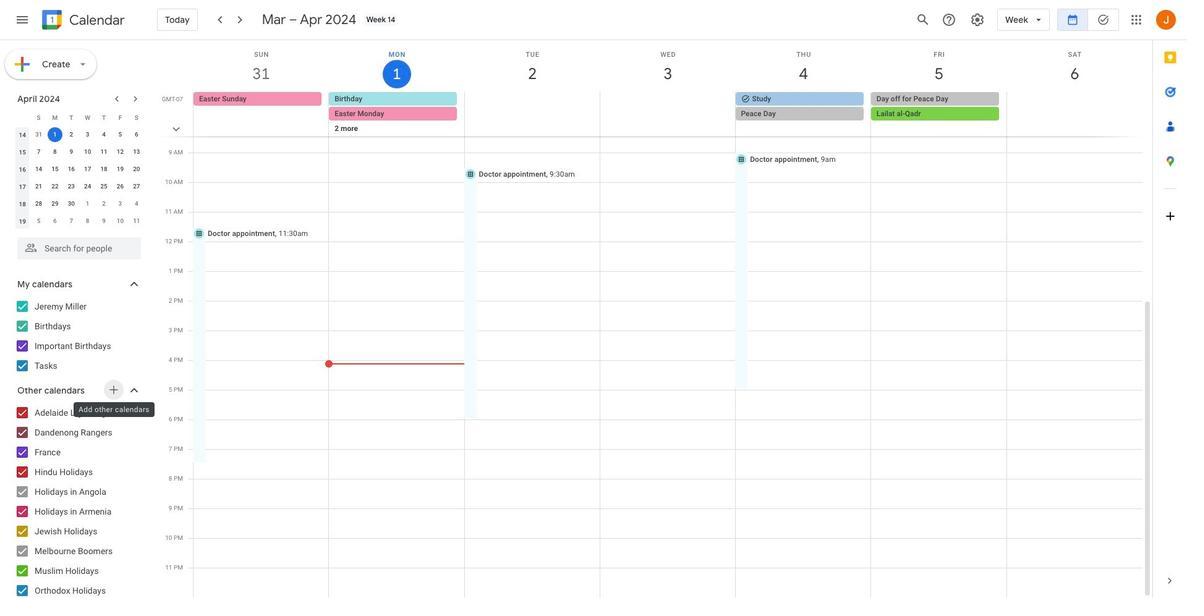 Task type: vqa. For each thing, say whether or not it's contained in the screenshot.
SEARCH image
no



Task type: describe. For each thing, give the bounding box(es) containing it.
9 element
[[64, 145, 79, 160]]

24 element
[[80, 179, 95, 194]]

26 element
[[113, 179, 128, 194]]

21 element
[[31, 179, 46, 194]]

3 element
[[80, 127, 95, 142]]

settings menu image
[[971, 12, 986, 27]]

april 2024 grid
[[12, 109, 145, 230]]

12 element
[[113, 145, 128, 160]]

Search for people text field
[[25, 238, 134, 260]]

17 element
[[80, 162, 95, 177]]

may 8 element
[[80, 214, 95, 229]]

my calendars list
[[2, 297, 153, 376]]

20 element
[[129, 162, 144, 177]]

10 element
[[80, 145, 95, 160]]

add other calendars image
[[108, 384, 120, 397]]

row group inside the april 2024 'grid'
[[14, 126, 145, 230]]

may 11 element
[[129, 214, 144, 229]]

15 element
[[48, 162, 62, 177]]

14 element
[[31, 162, 46, 177]]

may 2 element
[[97, 197, 111, 212]]

11 element
[[97, 145, 111, 160]]

heading inside calendar element
[[67, 13, 125, 28]]

27 element
[[129, 179, 144, 194]]

calendar element
[[40, 7, 125, 35]]

30 element
[[64, 197, 79, 212]]

may 6 element
[[48, 214, 62, 229]]

may 9 element
[[97, 214, 111, 229]]

1, today element
[[48, 127, 62, 142]]

2 element
[[64, 127, 79, 142]]



Task type: locate. For each thing, give the bounding box(es) containing it.
28 element
[[31, 197, 46, 212]]

grid
[[158, 40, 1153, 599]]

other calendars list
[[2, 403, 153, 599]]

row group
[[14, 126, 145, 230]]

cell
[[329, 92, 465, 152], [465, 92, 600, 152], [600, 92, 736, 152], [736, 92, 872, 152], [872, 92, 1007, 152], [1007, 92, 1143, 152], [47, 126, 63, 144]]

main drawer image
[[15, 12, 30, 27]]

may 4 element
[[129, 197, 144, 212]]

18 element
[[97, 162, 111, 177]]

16 element
[[64, 162, 79, 177]]

heading
[[67, 13, 125, 28]]

None search field
[[0, 233, 153, 260]]

column header inside the april 2024 'grid'
[[14, 109, 31, 126]]

row
[[188, 92, 1153, 152], [14, 109, 145, 126], [14, 126, 145, 144], [14, 144, 145, 161], [14, 161, 145, 178], [14, 178, 145, 196], [14, 196, 145, 213], [14, 213, 145, 230]]

may 10 element
[[113, 214, 128, 229]]

may 5 element
[[31, 214, 46, 229]]

19 element
[[113, 162, 128, 177]]

cell inside the april 2024 'grid'
[[47, 126, 63, 144]]

4 element
[[97, 127, 111, 142]]

25 element
[[97, 179, 111, 194]]

13 element
[[129, 145, 144, 160]]

tab list
[[1154, 40, 1188, 564]]

7 element
[[31, 145, 46, 160]]

may 3 element
[[113, 197, 128, 212]]

column header
[[14, 109, 31, 126]]

5 element
[[113, 127, 128, 142]]

29 element
[[48, 197, 62, 212]]

8 element
[[48, 145, 62, 160]]

march 31 element
[[31, 127, 46, 142]]

may 7 element
[[64, 214, 79, 229]]

may 1 element
[[80, 197, 95, 212]]

6 element
[[129, 127, 144, 142]]

22 element
[[48, 179, 62, 194]]

23 element
[[64, 179, 79, 194]]



